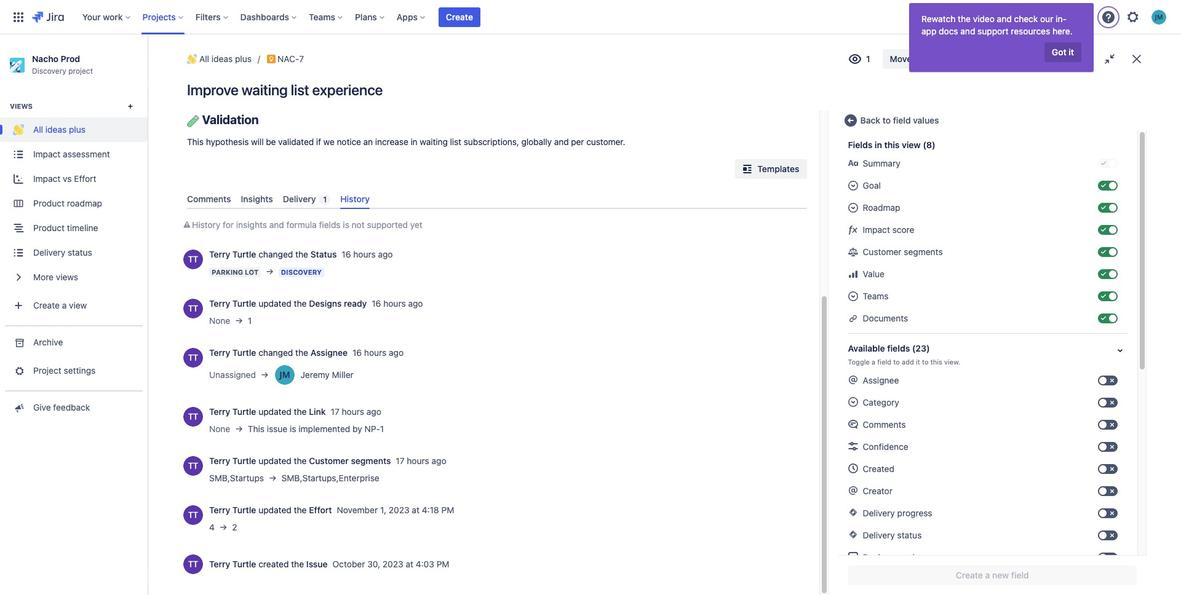 Task type: describe. For each thing, give the bounding box(es) containing it.
product timeline
[[33, 223, 98, 233]]

designs ready link
[[848, 547, 1128, 569]]

0 vertical spatial is
[[343, 220, 349, 230]]

1 horizontal spatial all
[[199, 54, 209, 64]]

updated for smb,startups,enterprise
[[258, 456, 291, 466]]

0 vertical spatial (
[[923, 140, 926, 150]]

move
[[890, 54, 912, 64]]

updated for 1
[[258, 298, 291, 309]]

summary link
[[848, 153, 1128, 175]]

project settings image
[[12, 365, 25, 377]]

delivery progress image
[[848, 508, 858, 518]]

nac-7 link
[[265, 52, 313, 66]]

creator link
[[848, 480, 1128, 502]]

1 horizontal spatial in
[[875, 140, 882, 150]]

vs
[[63, 174, 72, 184]]

2023 for 30,
[[382, 559, 403, 570]]

1 horizontal spatial :wave: image
[[187, 54, 197, 64]]

customer segments
[[863, 247, 943, 257]]

impact for impact vs effort
[[33, 174, 61, 184]]

updated for this issue is implemented by np-1
[[258, 407, 291, 417]]

created
[[863, 464, 894, 474]]

23
[[916, 343, 926, 354]]

status
[[310, 249, 337, 260]]

resources
[[1011, 26, 1050, 36]]

assignee link
[[848, 370, 1128, 392]]

we
[[323, 136, 334, 147]]

more
[[33, 272, 54, 283]]

product roadmap
[[33, 198, 102, 209]]

1 horizontal spatial comments
[[863, 419, 906, 430]]

formula
[[286, 220, 317, 230]]

hours for terry turtle changed the status 16 hours ago
[[353, 249, 376, 260]]

will
[[251, 136, 264, 147]]

by
[[353, 424, 362, 434]]

:wave: image inside jira product discovery navigation element
[[13, 125, 24, 136]]

nacho
[[32, 54, 58, 64]]

nacho prod discovery project
[[32, 54, 93, 76]]

2
[[232, 522, 237, 533]]

at for 4:03
[[406, 559, 413, 570]]

implemented
[[299, 424, 350, 434]]

created link
[[848, 458, 1128, 480]]

confidence
[[863, 441, 908, 452]]

turtle for terry turtle changed the assignee 16 hours ago
[[232, 348, 256, 358]]

0 vertical spatial plus
[[235, 54, 252, 64]]

improve waiting list experience
[[187, 81, 383, 98]]

0 vertical spatial ready
[[344, 298, 367, 309]]

views
[[56, 272, 78, 283]]

it inside available fields ( 23 ) toggle a field to add it to this view.
[[916, 358, 920, 366]]

1 vertical spatial status
[[897, 530, 922, 541]]

create for create a view
[[33, 300, 60, 311]]

0 vertical spatial this
[[884, 140, 900, 150]]

app
[[921, 26, 936, 36]]

october
[[333, 559, 365, 570]]

terry turtle button for 4
[[209, 504, 256, 517]]

1 horizontal spatial archive
[[1027, 54, 1058, 64]]

impact score link
[[848, 219, 1128, 241]]

1 horizontal spatial to
[[893, 358, 900, 366]]

delivery status image
[[848, 530, 858, 540]]

1 horizontal spatial ready
[[897, 552, 919, 563]]

the inside "rewatch the video and check our in- app docs and support resources here."
[[958, 14, 971, 24]]

nac-7
[[277, 54, 304, 64]]

1 horizontal spatial waiting
[[420, 136, 448, 147]]

got it
[[1052, 47, 1074, 57]]

november
[[337, 505, 378, 515]]

all ideas plus inside group
[[33, 125, 85, 135]]

discovery inside nacho prod discovery project
[[32, 67, 66, 76]]

project
[[68, 67, 93, 76]]

more views
[[33, 272, 78, 283]]

2 horizontal spatial 16
[[372, 298, 381, 309]]

impact vs effort link
[[0, 167, 148, 192]]

an
[[363, 136, 373, 147]]

1 horizontal spatial view
[[902, 140, 921, 150]]

terry turtle changed the status 16 hours ago
[[209, 249, 393, 260]]

delivery inside "tab list"
[[283, 194, 316, 204]]

more information about this user image for terry turtle updated the designs ready 16 hours ago
[[183, 299, 203, 319]]

turtle for terry turtle created the issue october 30, 2023 at 4:03 pm
[[232, 559, 256, 570]]

1 inside "tab list"
[[323, 195, 327, 204]]

0 vertical spatial collapse image
[[1102, 52, 1117, 66]]

give feedback
[[33, 403, 90, 413]]

your work
[[82, 11, 123, 22]]

2 horizontal spatial to
[[922, 358, 929, 366]]

projects
[[142, 11, 176, 22]]

if
[[316, 136, 321, 147]]

in-
[[1056, 14, 1067, 24]]

issue
[[306, 559, 328, 570]]

all inside group
[[33, 125, 43, 135]]

group inside improve waiting list experience "main content"
[[0, 86, 148, 326]]

docs
[[939, 26, 958, 36]]

roadmap
[[863, 202, 900, 213]]

1,
[[380, 505, 386, 515]]

create for create
[[446, 11, 473, 22]]

link
[[309, 407, 326, 417]]

field inside available fields ( 23 ) toggle a field to add it to this view.
[[877, 358, 891, 366]]

0 vertical spatial ideas
[[212, 54, 233, 64]]

1 vertical spatial 17
[[396, 456, 404, 466]]

1 inside dropdown button
[[866, 54, 870, 64]]

assessment
[[63, 149, 110, 160]]

the for terry turtle updated the effort november 1, 2023 at 4:18 pm
[[294, 505, 307, 515]]

7
[[299, 54, 304, 64]]

terry turtle changed the assignee 16 hours ago
[[209, 348, 404, 358]]

0 vertical spatial archive button
[[1020, 49, 1065, 69]]

back to field values button
[[838, 111, 946, 130]]

none for terry turtle updated the designs ready 16 hours ago
[[209, 316, 230, 326]]

search image
[[952, 12, 962, 22]]

0 vertical spatial delivery status link
[[0, 241, 148, 265]]

more information about this user image for terry turtle updated the link 17 hours ago
[[183, 407, 203, 427]]

customer segments link
[[848, 241, 1128, 263]]

history for insights and formula fields is not supported yet
[[192, 220, 422, 230]]

teams button
[[305, 7, 348, 27]]

terry for terry turtle changed the status 16 hours ago
[[209, 249, 230, 260]]

1 horizontal spatial all ideas plus
[[199, 54, 252, 64]]

terry for terry turtle updated the designs ready 16 hours ago
[[209, 298, 230, 309]]

product timeline link
[[0, 216, 148, 241]]

filters
[[196, 11, 221, 22]]

1 vertical spatial all ideas plus link
[[0, 118, 148, 142]]

1 vertical spatial is
[[290, 424, 296, 434]]

for
[[223, 220, 234, 230]]

fields inside available fields ( 23 ) toggle a field to add it to this view.
[[887, 343, 910, 354]]

1 right by
[[380, 424, 384, 434]]

changed for assignee
[[258, 348, 293, 358]]

impact assessment link
[[0, 142, 148, 167]]

product for product timeline
[[33, 223, 65, 233]]

hyperlink image
[[848, 313, 858, 323]]

editor templates image
[[740, 162, 755, 176]]

templates button
[[735, 159, 807, 179]]

hypothesis
[[206, 136, 249, 147]]

delivery status inside group
[[33, 248, 92, 258]]

help image
[[1101, 10, 1116, 24]]

a inside popup button
[[62, 300, 67, 311]]

jira product discovery navigation element
[[0, 34, 148, 595]]

1 vertical spatial customer
[[309, 456, 349, 466]]

rewatch
[[921, 14, 955, 24]]

create a view
[[33, 300, 87, 311]]

the for terry turtle updated the customer segments 17 hours ago
[[294, 456, 307, 466]]

smb,startups,enterprise
[[281, 473, 379, 483]]

( inside available fields ( 23 ) toggle a field to add it to this view.
[[912, 343, 916, 354]]

2023 for 1,
[[389, 505, 409, 515]]

more information about this user image for terry turtle changed the status 16 hours ago
[[183, 250, 203, 269]]

and left per
[[554, 136, 569, 147]]

delivery progress link
[[848, 502, 1128, 525]]

rewatch the video and check our in- app docs and support resources here.
[[921, 14, 1073, 36]]

available fields ( 23 ) toggle a field to add it to this view.
[[848, 343, 960, 366]]

progress
[[897, 508, 932, 518]]

and up support
[[997, 14, 1012, 24]]

dashboards button
[[237, 7, 301, 27]]

timestamp image
[[848, 464, 858, 474]]

assignee inside "link"
[[863, 375, 899, 386]]

summary
[[863, 158, 900, 169]]

project
[[33, 366, 61, 376]]

effort inside group
[[74, 174, 96, 184]]

1 vertical spatial list
[[450, 136, 461, 147]]

np-
[[364, 424, 380, 434]]

views
[[10, 102, 33, 110]]

teams inside popup button
[[309, 11, 335, 22]]

teams inside improve waiting list experience "main content"
[[863, 291, 889, 301]]

more views link
[[0, 265, 148, 290]]

nac-
[[277, 54, 299, 64]]

terry turtle button for smb,startups
[[209, 455, 256, 468]]

1 vertical spatial effort
[[309, 505, 332, 515]]

0 vertical spatial 17
[[331, 407, 339, 417]]

1 horizontal spatial discovery
[[281, 268, 322, 276]]

multi select dropdown image for goal
[[848, 181, 858, 190]]

this inside available fields ( 23 ) toggle a field to add it to this view.
[[930, 358, 942, 366]]

impact score
[[863, 225, 914, 235]]

turtle for terry turtle changed the status 16 hours ago
[[232, 249, 256, 260]]

this issue is implemented by np-1
[[248, 424, 384, 434]]

rating image
[[848, 269, 858, 279]]

hours for terry turtle updated the link 17 hours ago
[[342, 407, 364, 417]]

roadmap
[[67, 198, 102, 209]]

16 for status
[[342, 249, 351, 260]]

field inside back to field values button
[[893, 115, 911, 125]]

globally
[[521, 136, 552, 147]]

1 vertical spatial delivery status
[[863, 530, 922, 541]]

to inside button
[[883, 115, 891, 125]]

weight image
[[848, 247, 858, 257]]

primary element
[[7, 0, 937, 34]]

delivery progress
[[863, 508, 932, 518]]

impact for impact assessment
[[33, 149, 61, 160]]

16 for assignee
[[352, 348, 362, 358]]

:wave: image inside group
[[13, 125, 24, 136]]

terry for terry turtle updated the link 17 hours ago
[[209, 407, 230, 417]]

more information about this user image for terry turtle updated the customer segments 17 hours ago
[[183, 456, 203, 476]]

your work button
[[79, 7, 135, 27]]

1 vertical spatial collapse image
[[1113, 343, 1128, 358]]

0 vertical spatial )
[[932, 140, 935, 150]]

0 horizontal spatial archive button
[[0, 331, 148, 355]]

0 vertical spatial list
[[291, 81, 309, 98]]

creator
[[863, 486, 893, 496]]

the for terry turtle changed the status 16 hours ago
[[295, 249, 308, 260]]

user image for creator
[[848, 486, 858, 496]]

at for 4:18
[[412, 505, 419, 515]]

terry turtle updated the effort november 1, 2023 at 4:18 pm
[[209, 505, 454, 515]]



Task type: vqa. For each thing, say whether or not it's contained in the screenshot.


Task type: locate. For each thing, give the bounding box(es) containing it.
1 vertical spatial view
[[69, 300, 87, 311]]

terry turtle button up 2
[[209, 504, 256, 517]]

5 turtle from the top
[[232, 456, 256, 466]]

turtle
[[232, 249, 256, 260], [232, 298, 256, 309], [232, 348, 256, 358], [232, 407, 256, 417], [232, 456, 256, 466], [232, 505, 256, 515], [232, 559, 256, 570]]

list
[[291, 81, 309, 98], [450, 136, 461, 147]]

this left issue on the bottom of the page
[[248, 424, 265, 434]]

all ideas plus link up impact assessment
[[0, 118, 148, 142]]

1 more information about this user image from the top
[[183, 250, 203, 269]]

multi select dropdown image for teams
[[848, 291, 858, 301]]

0 vertical spatial :wave: image
[[187, 54, 197, 64]]

score
[[892, 225, 914, 235]]

our
[[1040, 14, 1053, 24]]

tab list inside improve waiting list experience "main content"
[[182, 189, 812, 209]]

delivery inside group
[[33, 248, 65, 258]]

turtle down lot
[[232, 298, 256, 309]]

product for product roadmap
[[33, 198, 65, 209]]

turtle up the 'unassigned' at bottom
[[232, 348, 256, 358]]

group containing all ideas plus
[[0, 86, 148, 326]]

1 terry from the top
[[209, 249, 230, 260]]

1 horizontal spatial status
[[897, 530, 922, 541]]

at left 4:18
[[412, 505, 419, 515]]

0 horizontal spatial discovery
[[32, 67, 66, 76]]

1 horizontal spatial )
[[932, 140, 935, 150]]

0 vertical spatial at
[[412, 505, 419, 515]]

it right the add
[[916, 358, 920, 366]]

at
[[412, 505, 419, 515], [406, 559, 413, 570]]

support
[[978, 26, 1009, 36]]

1 horizontal spatial is
[[343, 220, 349, 230]]

plus up the "improve"
[[235, 54, 252, 64]]

1 horizontal spatial effort
[[309, 505, 332, 515]]

a right toggle
[[872, 358, 875, 366]]

1 user image from the top
[[848, 375, 858, 385]]

terry up the smb,startups
[[209, 456, 230, 466]]

segments inside 'link'
[[904, 247, 943, 257]]

0 horizontal spatial all ideas plus link
[[0, 118, 148, 142]]

multi select dropdown image
[[848, 181, 858, 190], [848, 291, 858, 301]]

archive
[[1027, 54, 1058, 64], [33, 337, 63, 348]]

1 more information about this user image from the top
[[183, 299, 203, 319]]

0 vertical spatial product
[[33, 198, 65, 209]]

( down values
[[923, 140, 926, 150]]

more information about this user image
[[183, 250, 203, 269], [183, 348, 203, 368], [183, 456, 203, 476], [183, 506, 203, 525], [183, 555, 203, 575]]

designs ready
[[863, 552, 919, 563]]

pm right 4:18
[[441, 505, 454, 515]]

updated
[[258, 298, 291, 309], [258, 407, 291, 417], [258, 456, 291, 466], [258, 505, 291, 515]]

feedback
[[53, 403, 90, 413]]

terry turtle button down the 'unassigned' at bottom
[[209, 406, 256, 418]]

0 horizontal spatial comments
[[187, 194, 231, 204]]

1 vertical spatial waiting
[[420, 136, 448, 147]]

archive button down "resources"
[[1020, 49, 1065, 69]]

0 vertical spatial this
[[187, 136, 204, 147]]

terry turtle button for none
[[209, 298, 256, 310]]

notice
[[337, 136, 361, 147]]

tab list containing comments
[[182, 189, 812, 209]]

4:18
[[422, 505, 439, 515]]

terry up parking
[[209, 249, 230, 260]]

0 vertical spatial none
[[209, 316, 230, 326]]

banner
[[0, 0, 1181, 34]]

0 vertical spatial user image
[[848, 375, 858, 385]]

4 more information about this user image from the top
[[183, 506, 203, 525]]

0 horizontal spatial assignee
[[310, 348, 348, 358]]

history for history for insights and formula fields is not supported yet
[[192, 220, 220, 230]]

terry for terry turtle changed the assignee 16 hours ago
[[209, 348, 230, 358]]

updated for 2
[[258, 505, 291, 515]]

1 horizontal spatial segments
[[904, 247, 943, 257]]

jeremy miller
[[301, 370, 354, 380]]

teams link
[[848, 285, 1128, 308]]

customer.
[[586, 136, 625, 147]]

discovery down terry turtle changed the status 16 hours ago
[[281, 268, 322, 276]]

0 horizontal spatial effort
[[74, 174, 96, 184]]

terry turtle button down 2
[[209, 559, 256, 571]]

this left hypothesis
[[187, 136, 204, 147]]

1 horizontal spatial (
[[923, 140, 926, 150]]

this
[[187, 136, 204, 147], [248, 424, 265, 434]]

1 vertical spatial this
[[248, 424, 265, 434]]

single select dropdown image
[[848, 203, 858, 213]]

field left values
[[893, 115, 911, 125]]

:wave: image
[[187, 54, 197, 64], [13, 125, 24, 136]]

waiting right increase
[[420, 136, 448, 147]]

1 vertical spatial product
[[33, 223, 65, 233]]

short text image
[[848, 158, 858, 168]]

2 turtle from the top
[[232, 298, 256, 309]]

unassigned
[[209, 370, 256, 380]]

2 terry turtle button from the top
[[209, 347, 256, 359]]

2 terry turtle button from the top
[[209, 455, 256, 468]]

customer up smb,startups,enterprise
[[309, 456, 349, 466]]

1 vertical spatial teams
[[863, 291, 889, 301]]

:wave: image up the "improve"
[[187, 54, 197, 64]]

ideas up the "improve"
[[212, 54, 233, 64]]

0 horizontal spatial plus
[[69, 125, 85, 135]]

1 vertical spatial user image
[[848, 486, 858, 496]]

this for this issue is implemented by np-1
[[248, 424, 265, 434]]

comments
[[187, 194, 231, 204], [863, 419, 906, 430]]

view
[[902, 140, 921, 150], [69, 300, 87, 311]]

customer
[[863, 247, 902, 257], [309, 456, 349, 466]]

0 vertical spatial impact
[[33, 149, 61, 160]]

turtle up lot
[[232, 249, 256, 260]]

1 updated from the top
[[258, 298, 291, 309]]

0 vertical spatial fields
[[319, 220, 341, 230]]

1 vertical spatial multi select dropdown image
[[848, 291, 858, 301]]

1 up history for insights and formula fields is not supported yet
[[323, 195, 327, 204]]

changed for status
[[258, 249, 293, 260]]

formula image
[[848, 225, 858, 235]]

user image inside creator link
[[848, 486, 858, 496]]

issue
[[267, 424, 287, 434]]

the for terry turtle updated the designs ready 16 hours ago
[[294, 298, 307, 309]]

1 horizontal spatial list
[[450, 136, 461, 147]]

multi select dropdown image inside the goal "link"
[[848, 181, 858, 190]]

it inside button
[[1069, 47, 1074, 57]]

terry turtle button for terry turtle changed the status 16 hours ago
[[209, 249, 256, 261]]

and
[[997, 14, 1012, 24], [960, 26, 975, 36], [554, 136, 569, 147], [269, 220, 284, 230]]

ideas inside group
[[45, 125, 67, 135]]

impact for impact score
[[863, 225, 890, 235]]

prod
[[61, 54, 80, 64]]

2 changed from the top
[[258, 348, 293, 358]]

0 vertical spatial multi select dropdown image
[[848, 181, 858, 190]]

ago
[[378, 249, 393, 260], [408, 298, 423, 309], [389, 348, 404, 358], [366, 407, 381, 417], [432, 456, 446, 466]]

pm for november 1, 2023 at 4:18 pm
[[441, 505, 454, 515]]

video
[[973, 14, 995, 24]]

give feedback button
[[0, 396, 148, 420]]

create inside popup button
[[33, 300, 60, 311]]

the for terry turtle created the issue october 30, 2023 at 4:03 pm
[[291, 559, 304, 570]]

user image for assignee
[[848, 375, 858, 385]]

comments up confidence
[[863, 419, 906, 430]]

0 horizontal spatial to
[[883, 115, 891, 125]]

impact down roadmap
[[863, 225, 890, 235]]

comments image
[[848, 420, 858, 429]]

1 horizontal spatial all ideas plus link
[[185, 52, 252, 66]]

is
[[343, 220, 349, 230], [290, 424, 296, 434]]

1 horizontal spatial designs
[[863, 552, 895, 563]]

archive up project
[[33, 337, 63, 348]]

0 vertical spatial designs
[[309, 298, 342, 309]]

6 terry from the top
[[209, 505, 230, 515]]

turtle up 2
[[232, 505, 256, 515]]

project settings button
[[0, 359, 148, 384]]

1 horizontal spatial archive button
[[1020, 49, 1065, 69]]

1 product from the top
[[33, 198, 65, 209]]

terry turtle button down parking lot
[[209, 298, 256, 310]]

your
[[82, 11, 101, 22]]

turtle left created
[[232, 559, 256, 570]]

4 updated from the top
[[258, 505, 291, 515]]

1 vertical spatial )
[[926, 343, 930, 354]]

0 vertical spatial a
[[62, 300, 67, 311]]

terry turtle button up parking lot
[[209, 249, 256, 261]]

history inside "tab list"
[[340, 194, 370, 204]]

move button
[[883, 49, 919, 69]]

delivery
[[283, 194, 316, 204], [33, 248, 65, 258], [863, 508, 895, 518], [863, 530, 895, 541]]

0 vertical spatial more information about this user image
[[183, 299, 203, 319]]

ago for terry turtle updated the link 17 hours ago
[[366, 407, 381, 417]]

0 horizontal spatial )
[[926, 343, 930, 354]]

delivery status up designs ready
[[863, 530, 922, 541]]

pm for october 30, 2023 at 4:03 pm
[[437, 559, 449, 570]]

2023 right 1,
[[389, 505, 409, 515]]

status inside group
[[68, 248, 92, 258]]

in right increase
[[411, 136, 417, 147]]

view inside popup button
[[69, 300, 87, 311]]

experience
[[312, 81, 383, 98]]

customer inside 'link'
[[863, 247, 902, 257]]

collapse image
[[1102, 52, 1117, 66], [1113, 343, 1128, 358]]

0 horizontal spatial all
[[33, 125, 43, 135]]

goal link
[[848, 175, 1128, 197]]

multi select dropdown image up the hyperlink image
[[848, 291, 858, 301]]

delivery up formula
[[283, 194, 316, 204]]

2 more information about this user image from the top
[[183, 407, 203, 427]]

is left not
[[343, 220, 349, 230]]

:wave: image
[[187, 54, 197, 64], [13, 125, 24, 136]]

) inside available fields ( 23 ) toggle a field to add it to this view.
[[926, 343, 930, 354]]

turtle for terry turtle updated the customer segments 17 hours ago
[[232, 456, 256, 466]]

0 horizontal spatial a
[[62, 300, 67, 311]]

the left issue
[[291, 559, 304, 570]]

0 vertical spatial changed
[[258, 249, 293, 260]]

3 updated from the top
[[258, 456, 291, 466]]

create a view button
[[0, 294, 148, 318]]

all ideas plus up the "improve"
[[199, 54, 252, 64]]

0 horizontal spatial waiting
[[242, 81, 288, 98]]

none for terry turtle updated the link 17 hours ago
[[209, 424, 230, 434]]

none down parking
[[209, 316, 230, 326]]

1 terry turtle button from the top
[[209, 298, 256, 310]]

timeline
[[67, 223, 98, 233]]

teams left plans
[[309, 11, 335, 22]]

none up the smb,startups
[[209, 424, 230, 434]]

3 terry turtle button from the top
[[209, 406, 256, 418]]

turtle down the 'unassigned' at bottom
[[232, 407, 256, 417]]

1 horizontal spatial :wave: image
[[187, 54, 197, 64]]

back image
[[843, 113, 858, 128]]

pm
[[441, 505, 454, 515], [437, 559, 449, 570]]

0 horizontal spatial all ideas plus
[[33, 125, 85, 135]]

2 vertical spatial impact
[[863, 225, 890, 235]]

ago for terry turtle changed the status 16 hours ago
[[378, 249, 393, 260]]

projects button
[[139, 7, 188, 27]]

documents link
[[848, 308, 1128, 330]]

more information about this user image for terry turtle changed the assignee 16 hours ago
[[183, 348, 203, 368]]

impact assessment
[[33, 149, 110, 160]]

effort down smb,startups,enterprise
[[309, 505, 332, 515]]

impact up impact vs effort
[[33, 149, 61, 160]]

create right apps dropdown button
[[446, 11, 473, 22]]

insights
[[236, 220, 267, 230]]

multi select dropdown image left goal
[[848, 181, 858, 190]]

multi select dropdown image inside teams link
[[848, 291, 858, 301]]

1 multi select dropdown image from the top
[[848, 181, 858, 190]]

terry turtle button for terry turtle updated the link 17 hours ago
[[209, 406, 256, 418]]

confidence link
[[848, 436, 1128, 458]]

all up the "improve"
[[199, 54, 209, 64]]

plans
[[355, 11, 377, 22]]

create inside button
[[446, 11, 473, 22]]

0 vertical spatial discovery
[[32, 67, 66, 76]]

delivery up designs ready
[[863, 530, 895, 541]]

impact
[[33, 149, 61, 160], [33, 174, 61, 184], [863, 225, 890, 235]]

jira image
[[32, 10, 64, 24], [32, 10, 64, 24]]

0 vertical spatial terry turtle button
[[209, 298, 256, 310]]

at left 4:03
[[406, 559, 413, 570]]

2 more information about this user image from the top
[[183, 348, 203, 368]]

got
[[1052, 47, 1066, 57]]

category link
[[848, 392, 1128, 414]]

status down the progress
[[897, 530, 922, 541]]

ideas up impact assessment
[[45, 125, 67, 135]]

1 vertical spatial all ideas plus
[[33, 125, 85, 135]]

0 vertical spatial waiting
[[242, 81, 288, 98]]

fields
[[848, 140, 872, 150]]

terry for terry turtle updated the effort november 1, 2023 at 4:18 pm
[[209, 505, 230, 515]]

1 vertical spatial segments
[[351, 456, 391, 466]]

3 more information about this user image from the top
[[183, 456, 203, 476]]

turtle for terry turtle updated the effort november 1, 2023 at 4:18 pm
[[232, 505, 256, 515]]

30,
[[367, 559, 380, 570]]

all ideas plus
[[199, 54, 252, 64], [33, 125, 85, 135]]

single select dropdown image
[[848, 397, 858, 407]]

delivery status down product timeline
[[33, 248, 92, 258]]

1 vertical spatial comments
[[863, 419, 906, 430]]

plus up impact assessment link
[[69, 125, 85, 135]]

user image inside 'assignee' "link"
[[848, 375, 858, 385]]

2 terry from the top
[[209, 298, 230, 309]]

terry down 4
[[209, 559, 230, 570]]

ago for terry turtle changed the assignee 16 hours ago
[[389, 348, 404, 358]]

user image down toggle
[[848, 375, 858, 385]]

1 vertical spatial terry turtle button
[[209, 455, 256, 468]]

current project sidebar image
[[134, 49, 161, 74]]

discovery down nacho
[[32, 67, 66, 76]]

turtle for terry turtle updated the link 17 hours ago
[[232, 407, 256, 417]]

subscriptions,
[[464, 136, 519, 147]]

3 terry turtle button from the top
[[209, 504, 256, 517]]

waiting
[[242, 81, 288, 98], [420, 136, 448, 147]]

3 terry from the top
[[209, 348, 230, 358]]

the down terry turtle changed the status 16 hours ago
[[294, 298, 307, 309]]

status
[[68, 248, 92, 258], [897, 530, 922, 541]]

terry for terry turtle created the issue october 30, 2023 at 4:03 pm
[[209, 559, 230, 570]]

fields up the add
[[887, 343, 910, 354]]

0 horizontal spatial it
[[916, 358, 920, 366]]

the left video
[[958, 14, 971, 24]]

assignee up the category
[[863, 375, 899, 386]]

2 product from the top
[[33, 223, 65, 233]]

segments down np-
[[351, 456, 391, 466]]

value link
[[848, 263, 1128, 285]]

2 user image from the top
[[848, 486, 858, 496]]

feedback image
[[12, 402, 25, 414]]

1 horizontal spatial field
[[893, 115, 911, 125]]

1 horizontal spatial history
[[340, 194, 370, 204]]

2 updated from the top
[[258, 407, 291, 417]]

the left link
[[294, 407, 307, 417]]

( up the add
[[912, 343, 916, 354]]

a inside available fields ( 23 ) toggle a field to add it to this view.
[[872, 358, 875, 366]]

miller
[[332, 370, 354, 380]]

designs down "status" at the top
[[309, 298, 342, 309]]

4:03
[[416, 559, 434, 570]]

group
[[0, 86, 148, 326]]

2 multi select dropdown image from the top
[[848, 291, 858, 301]]

archive button up project settings button
[[0, 331, 148, 355]]

0 horizontal spatial teams
[[309, 11, 335, 22]]

terry turtle button for terry turtle created the issue october 30, 2023 at 4:03 pm
[[209, 559, 256, 571]]

all up impact assessment
[[33, 125, 43, 135]]

appswitcher icon image
[[11, 10, 26, 24]]

terry for terry turtle updated the customer segments 17 hours ago
[[209, 456, 230, 466]]

your profile and settings image
[[1152, 10, 1166, 24]]

6 turtle from the top
[[232, 505, 256, 515]]

0 horizontal spatial 17
[[331, 407, 339, 417]]

slider image
[[848, 442, 858, 452]]

more information about this user image for terry turtle updated the effort november 1, 2023 at 4:18 pm
[[183, 506, 203, 525]]

0 vertical spatial comments
[[187, 194, 231, 204]]

create down more at the left top of page
[[33, 300, 60, 311]]

5 terry from the top
[[209, 456, 230, 466]]

to left the add
[[893, 358, 900, 366]]

3 turtle from the top
[[232, 348, 256, 358]]

4 turtle from the top
[[232, 407, 256, 417]]

5 more information about this user image from the top
[[183, 555, 203, 575]]

0 horizontal spatial archive
[[33, 337, 63, 348]]

user image
[[848, 375, 858, 385], [848, 486, 858, 496]]

customer down impact score
[[863, 247, 902, 257]]

assignee
[[310, 348, 348, 358], [863, 375, 899, 386]]

hours for terry turtle changed the assignee 16 hours ago
[[364, 348, 386, 358]]

pm right 4:03
[[437, 559, 449, 570]]

hours
[[353, 249, 376, 260], [383, 298, 406, 309], [364, 348, 386, 358], [342, 407, 364, 417], [407, 456, 429, 466]]

this
[[884, 140, 900, 150], [930, 358, 942, 366]]

1 horizontal spatial fields
[[887, 343, 910, 354]]

1 turtle from the top
[[232, 249, 256, 260]]

4 terry turtle button from the top
[[209, 559, 256, 571]]

back
[[860, 115, 880, 125]]

1 vertical spatial history
[[192, 220, 220, 230]]

terry turtle button up the smb,startups
[[209, 455, 256, 468]]

parking
[[212, 268, 243, 276]]

filters button
[[192, 7, 233, 27]]

yet
[[410, 220, 422, 230]]

designs right checkbox icon
[[863, 552, 895, 563]]

0 horizontal spatial segments
[[351, 456, 391, 466]]

archive button
[[1020, 49, 1065, 69], [0, 331, 148, 355]]

1 terry turtle button from the top
[[209, 249, 256, 261]]

more information about this user image
[[183, 299, 203, 319], [183, 407, 203, 427]]

7 turtle from the top
[[232, 559, 256, 570]]

0 horizontal spatial 16
[[342, 249, 351, 260]]

validated
[[278, 136, 314, 147]]

the for terry turtle updated the link 17 hours ago
[[294, 407, 307, 417]]

1 horizontal spatial 17
[[396, 456, 404, 466]]

view left 8
[[902, 140, 921, 150]]

and down search "image" on the right
[[960, 26, 975, 36]]

delivery down creator
[[863, 508, 895, 518]]

to
[[883, 115, 891, 125], [893, 358, 900, 366], [922, 358, 929, 366]]

plus inside jira product discovery navigation element
[[69, 125, 85, 135]]

project settings
[[33, 366, 96, 376]]

delivery status
[[33, 248, 92, 258], [863, 530, 922, 541]]

history left for at the top
[[192, 220, 220, 230]]

this for this hypothesis will be validated if we notice an increase in waiting list subscriptions, globally and per customer.
[[187, 136, 204, 147]]

1 horizontal spatial 16
[[352, 348, 362, 358]]

it right the got at the top of the page
[[1069, 47, 1074, 57]]

the up jeremy
[[295, 348, 308, 358]]

0 horizontal spatial status
[[68, 248, 92, 258]]

dashboards
[[240, 11, 289, 22]]

goal
[[863, 180, 881, 191]]

plans button
[[351, 7, 389, 27]]

terry turtle button for terry turtle changed the assignee 16 hours ago
[[209, 347, 256, 359]]

list left subscriptions,
[[450, 136, 461, 147]]

category
[[863, 397, 899, 408]]

:test_tube: image
[[187, 115, 199, 127], [187, 115, 199, 127]]

1 vertical spatial 16
[[372, 298, 381, 309]]

1 vertical spatial delivery status link
[[848, 525, 1128, 547]]

1 horizontal spatial this
[[248, 424, 265, 434]]

history for history
[[340, 194, 370, 204]]

field down available
[[877, 358, 891, 366]]

4 terry from the top
[[209, 407, 230, 417]]

product down impact vs effort
[[33, 198, 65, 209]]

2 vertical spatial 16
[[352, 348, 362, 358]]

terry turtle button up the 'unassigned' at bottom
[[209, 347, 256, 359]]

1 vertical spatial all
[[33, 125, 43, 135]]

0 vertical spatial it
[[1069, 47, 1074, 57]]

0 horizontal spatial this
[[884, 140, 900, 150]]

check
[[1014, 14, 1038, 24]]

turtle for terry turtle updated the designs ready 16 hours ago
[[232, 298, 256, 309]]

here.
[[1052, 26, 1073, 36]]

0 vertical spatial effort
[[74, 174, 96, 184]]

1 horizontal spatial it
[[1069, 47, 1074, 57]]

1 horizontal spatial ideas
[[212, 54, 233, 64]]

terry turtle updated the designs ready 16 hours ago
[[209, 298, 423, 309]]

1 none from the top
[[209, 316, 230, 326]]

the for terry turtle changed the assignee 16 hours ago
[[295, 348, 308, 358]]

0 horizontal spatial delivery status
[[33, 248, 92, 258]]

in right fields
[[875, 140, 882, 150]]

0 horizontal spatial :wave: image
[[13, 125, 24, 136]]

teams down value at the top right
[[863, 291, 889, 301]]

and left formula
[[269, 220, 284, 230]]

checkbox image
[[848, 553, 858, 562]]

all ideas plus up impact assessment
[[33, 125, 85, 135]]

1 vertical spatial discovery
[[281, 268, 322, 276]]

banner containing your work
[[0, 0, 1181, 34]]

terry turtle button
[[209, 298, 256, 310], [209, 455, 256, 468], [209, 504, 256, 517]]

delivery up more at the left top of page
[[33, 248, 65, 258]]

waiting down nac-
[[242, 81, 288, 98]]

to right the back
[[883, 115, 891, 125]]

0 vertical spatial customer
[[863, 247, 902, 257]]

7 terry from the top
[[209, 559, 230, 570]]

comments up for at the top
[[187, 194, 231, 204]]

view down the more views link
[[69, 300, 87, 311]]

0 horizontal spatial in
[[411, 136, 417, 147]]

values
[[913, 115, 939, 125]]

close image
[[1129, 52, 1144, 66]]

Search field
[[947, 7, 1070, 27]]

1 vertical spatial ready
[[897, 552, 919, 563]]

tab list
[[182, 189, 812, 209]]

0 horizontal spatial ready
[[344, 298, 367, 309]]

1 changed from the top
[[258, 249, 293, 260]]

ideas
[[212, 54, 233, 64], [45, 125, 67, 135]]

0 horizontal spatial is
[[290, 424, 296, 434]]

settings image
[[1126, 10, 1140, 24]]

the left "status" at the top
[[295, 249, 308, 260]]

archive inside jira product discovery navigation element
[[33, 337, 63, 348]]

2 none from the top
[[209, 424, 230, 434]]

terry up the 'unassigned' at bottom
[[209, 348, 230, 358]]

0 vertical spatial :wave: image
[[187, 54, 197, 64]]

improve waiting list experience main content
[[0, 0, 1181, 595]]

1 down lot
[[248, 316, 252, 326]]

archive down "resources"
[[1027, 54, 1058, 64]]

1 button
[[846, 49, 875, 69]]

improve
[[187, 81, 238, 98]]



